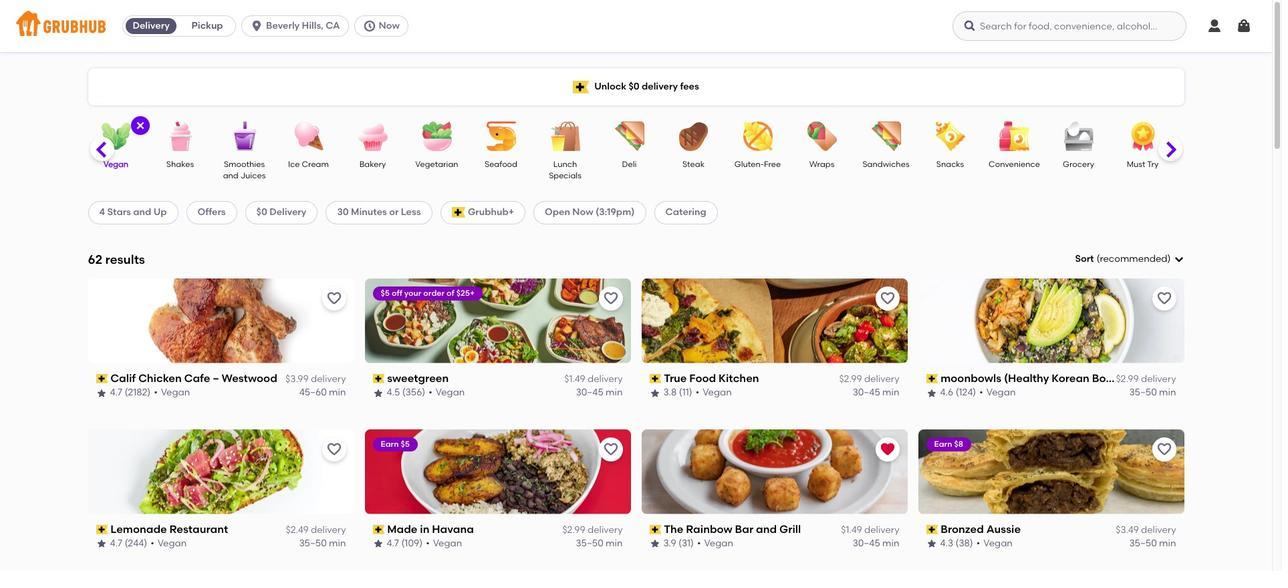 Task type: describe. For each thing, give the bounding box(es) containing it.
sweetgreen
[[387, 372, 449, 385]]

$8
[[955, 440, 964, 449]]

0 vertical spatial $0
[[629, 81, 640, 92]]

4.7 for calif chicken cafe – westwood
[[110, 387, 122, 399]]

calif chicken cafe – westwood
[[110, 372, 277, 385]]

sweetgreen logo image
[[365, 279, 631, 364]]

0 horizontal spatial save this restaurant image
[[326, 291, 342, 307]]

4.3 (38)
[[941, 539, 974, 550]]

bronzed aussie
[[941, 523, 1021, 536]]

true food kitchen
[[664, 372, 759, 385]]

save this restaurant image for lemonade restaurant
[[326, 442, 342, 458]]

kitchen
[[719, 372, 759, 385]]

• for calif chicken cafe – westwood
[[154, 387, 158, 399]]

vegan for moonbowls (healthy korean bowls - 3rd st.)
[[987, 387, 1016, 399]]

vegetarian image
[[414, 122, 460, 151]]

$1.49 for the rainbow bar and grill
[[842, 525, 863, 536]]

convenience
[[989, 160, 1041, 169]]

minutes
[[351, 207, 387, 218]]

delivery inside button
[[133, 20, 170, 31]]

recommended
[[1100, 254, 1168, 265]]

shakes
[[166, 160, 194, 169]]

specials
[[549, 171, 582, 181]]

3.8
[[664, 387, 677, 399]]

smoothies
[[224, 160, 265, 169]]

min for bronzed aussie
[[1160, 539, 1177, 550]]

$1.49 delivery for the rainbow bar and grill
[[842, 525, 900, 536]]

• for lemonade restaurant
[[151, 539, 154, 550]]

star icon image for bronzed aussie
[[927, 539, 937, 550]]

moonbowls (healthy korean bowls - 3rd st.) logo image
[[919, 279, 1185, 364]]

min for sweetgreen
[[606, 387, 623, 399]]

lunch specials image
[[542, 122, 589, 151]]

in
[[420, 523, 430, 536]]

ca
[[326, 20, 340, 31]]

$2.99 for kitchen
[[840, 374, 863, 385]]

order
[[424, 289, 445, 298]]

fees
[[680, 81, 699, 92]]

4
[[99, 207, 105, 218]]

beverly hills, ca button
[[242, 15, 354, 37]]

$3.49
[[1116, 525, 1139, 536]]

35–50 for bronzed aussie
[[1130, 539, 1158, 550]]

min for lemonade restaurant
[[329, 539, 346, 550]]

pickup
[[192, 20, 223, 31]]

4 stars and up
[[99, 207, 167, 218]]

rainbow
[[686, 523, 733, 536]]

bakery
[[360, 160, 386, 169]]

4.7 (109)
[[387, 539, 423, 550]]

vegan image
[[93, 122, 139, 151]]

35–50 min for moonbowls (healthy korean bowls - 3rd st.)
[[1130, 387, 1177, 399]]

$3.49 delivery
[[1116, 525, 1177, 536]]

35–50 for moonbowls (healthy korean bowls - 3rd st.)
[[1130, 387, 1158, 399]]

4.5
[[387, 387, 400, 399]]

$2.99 for korean
[[1117, 374, 1139, 385]]

ice
[[288, 160, 300, 169]]

$2.49
[[286, 525, 309, 536]]

vegan for lemonade restaurant
[[158, 539, 187, 550]]

smoothies and juices
[[223, 160, 266, 181]]

4.5 (356)
[[387, 387, 426, 399]]

star icon image for calif chicken cafe – westwood
[[96, 388, 107, 399]]

chicken
[[138, 372, 182, 385]]

$2.99 delivery for made in havana
[[563, 525, 623, 536]]

convenience image
[[992, 122, 1038, 151]]

the rainbow bar and grill logo image
[[642, 430, 908, 515]]

of
[[447, 289, 455, 298]]

subscription pass image for lemonade restaurant
[[96, 526, 108, 535]]

30–45 min for true food kitchen
[[853, 387, 900, 399]]

deli image
[[606, 122, 653, 151]]

35–50 min for bronzed aussie
[[1130, 539, 1177, 550]]

made in havana
[[387, 523, 474, 536]]

(healthy
[[1005, 372, 1050, 385]]

seafood image
[[478, 122, 525, 151]]

(38)
[[956, 539, 974, 550]]

62 results
[[88, 252, 145, 267]]

grocery
[[1063, 160, 1095, 169]]

3rd
[[1133, 372, 1151, 385]]

food
[[690, 372, 716, 385]]

cream
[[302, 160, 329, 169]]

(2182)
[[125, 387, 151, 399]]

62
[[88, 252, 102, 267]]

open now (3:19pm)
[[545, 207, 635, 218]]

min for made in havana
[[606, 539, 623, 550]]

must try
[[1127, 160, 1159, 169]]

$25+
[[457, 289, 475, 298]]

delivery button
[[123, 15, 179, 37]]

• vegan for made in havana
[[426, 539, 462, 550]]

$0 delivery
[[257, 207, 307, 218]]

saved restaurant button
[[876, 438, 900, 462]]

now inside button
[[379, 20, 400, 31]]

star icon image for sweetgreen
[[373, 388, 384, 399]]

vegan for made in havana
[[433, 539, 462, 550]]

3.9 (31)
[[664, 539, 694, 550]]

1 vertical spatial and
[[133, 207, 151, 218]]

35–50 min for lemonade restaurant
[[299, 539, 346, 550]]

subscription pass image for sweetgreen
[[373, 375, 385, 384]]

steak
[[683, 160, 705, 169]]

svg image inside now button
[[363, 19, 376, 33]]

pickup button
[[179, 15, 235, 37]]

results
[[105, 252, 145, 267]]

30
[[337, 207, 349, 218]]

$2.99 for havana
[[563, 525, 586, 536]]

stars
[[107, 207, 131, 218]]

vegan for bronzed aussie
[[984, 539, 1013, 550]]

subscription pass image for true food kitchen
[[650, 375, 662, 384]]

vegan for the rainbow bar and grill
[[705, 539, 734, 550]]

30–45 min for sweetgreen
[[576, 387, 623, 399]]

delivery for moonbowls (healthy korean bowls - 3rd st.)
[[1142, 374, 1177, 385]]

1 vertical spatial now
[[573, 207, 594, 218]]

st.)
[[1153, 372, 1171, 385]]

$1.49 for sweetgreen
[[565, 374, 586, 385]]

Search for food, convenience, alcohol... search field
[[953, 11, 1187, 41]]

min for true food kitchen
[[883, 387, 900, 399]]

delivery for bronzed aussie
[[1142, 525, 1177, 536]]

earn for made in havana
[[381, 440, 399, 449]]

• vegan for true food kitchen
[[696, 387, 732, 399]]

$2.99 delivery for moonbowls (healthy korean bowls - 3rd st.)
[[1117, 374, 1177, 385]]

(109)
[[402, 539, 423, 550]]

deli
[[622, 160, 637, 169]]

delivery for sweetgreen
[[588, 374, 623, 385]]

main navigation navigation
[[0, 0, 1273, 52]]

offers
[[198, 207, 226, 218]]

and inside smoothies and juices
[[223, 171, 239, 181]]

• vegan for calif chicken cafe – westwood
[[154, 387, 190, 399]]

35–50 for made in havana
[[576, 539, 604, 550]]

off
[[392, 289, 403, 298]]

subscription pass image for bronzed aussie
[[927, 526, 938, 535]]

• for sweetgreen
[[429, 387, 433, 399]]

westwood
[[222, 372, 277, 385]]

4.7 (2182)
[[110, 387, 151, 399]]



Task type: vqa. For each thing, say whether or not it's contained in the screenshot.
Made in Havana min
yes



Task type: locate. For each thing, give the bounding box(es) containing it.
(3:19pm)
[[596, 207, 635, 218]]

subscription pass image left true
[[650, 375, 662, 384]]

1 horizontal spatial $1.49 delivery
[[842, 525, 900, 536]]

$1.49
[[565, 374, 586, 385], [842, 525, 863, 536]]

save this restaurant image for moonbowls (healthy korean bowls - 3rd st.)
[[1157, 291, 1173, 307]]

1 vertical spatial $5
[[401, 440, 410, 449]]

delivery
[[642, 81, 678, 92], [311, 374, 346, 385], [588, 374, 623, 385], [865, 374, 900, 385], [1142, 374, 1177, 385], [311, 525, 346, 536], [588, 525, 623, 536], [865, 525, 900, 536], [1142, 525, 1177, 536]]

4.7 for lemonade restaurant
[[110, 539, 122, 550]]

$1.49 delivery
[[565, 374, 623, 385], [842, 525, 900, 536]]

0 horizontal spatial delivery
[[133, 20, 170, 31]]

or
[[389, 207, 399, 218]]

steak image
[[670, 122, 717, 151]]

earn for bronzed aussie
[[935, 440, 953, 449]]

and
[[223, 171, 239, 181], [133, 207, 151, 218], [756, 523, 777, 536]]

(11)
[[679, 387, 693, 399]]

and down smoothies at the left of page
[[223, 171, 239, 181]]

saved restaurant image
[[880, 442, 896, 458]]

star icon image for the rainbow bar and grill
[[650, 539, 660, 550]]

1 earn from the left
[[381, 440, 399, 449]]

wraps
[[810, 160, 835, 169]]

made in havana logo image
[[365, 430, 631, 515]]

30–45 for true food kitchen
[[853, 387, 881, 399]]

• right (124)
[[980, 387, 984, 399]]

• right (244)
[[151, 539, 154, 550]]

$0 right unlock at the top left of the page
[[629, 81, 640, 92]]

• vegan down sweetgreen
[[429, 387, 465, 399]]

vegan down (healthy
[[987, 387, 1016, 399]]

aussie
[[987, 523, 1021, 536]]

subscription pass image left sweetgreen
[[373, 375, 385, 384]]

gluten-
[[735, 160, 764, 169]]

1 vertical spatial delivery
[[270, 207, 307, 218]]

save this restaurant image
[[326, 291, 342, 307], [603, 291, 619, 307], [1157, 442, 1173, 458]]

0 horizontal spatial $2.99 delivery
[[563, 525, 623, 536]]

catering
[[666, 207, 707, 218]]

subscription pass image left the
[[650, 526, 662, 535]]

bakery image
[[349, 122, 396, 151]]

earn
[[381, 440, 399, 449], [935, 440, 953, 449]]

min left the 4.6
[[883, 387, 900, 399]]

the rainbow bar and grill
[[664, 523, 801, 536]]

0 horizontal spatial $1.49
[[565, 374, 586, 385]]

subscription pass image for the rainbow bar and grill
[[650, 526, 662, 535]]

star icon image left 4.7 (109)
[[373, 539, 384, 550]]

1 horizontal spatial now
[[573, 207, 594, 218]]

star icon image for made in havana
[[373, 539, 384, 550]]

grubhub plus flag logo image for grubhub+
[[452, 208, 465, 218]]

• vegan down true food kitchen
[[696, 387, 732, 399]]

true
[[664, 372, 687, 385]]

svg image
[[363, 19, 376, 33], [135, 120, 145, 131]]

must
[[1127, 160, 1146, 169]]

1 vertical spatial $0
[[257, 207, 267, 218]]

• for moonbowls (healthy korean bowls - 3rd st.)
[[980, 387, 984, 399]]

star icon image for lemonade restaurant
[[96, 539, 107, 550]]

min right 45–60 on the bottom left of the page
[[329, 387, 346, 399]]

wraps image
[[799, 122, 846, 151]]

• down chicken
[[154, 387, 158, 399]]

min down $2.49 delivery
[[329, 539, 346, 550]]

now button
[[354, 15, 414, 37]]

restaurant
[[170, 523, 228, 536]]

juices
[[241, 171, 266, 181]]

star icon image for moonbowls (healthy korean bowls - 3rd st.)
[[927, 388, 937, 399]]

4.7 for made in havana
[[387, 539, 399, 550]]

(31)
[[679, 539, 694, 550]]

and right 'bar'
[[756, 523, 777, 536]]

min down '$3.49 delivery'
[[1160, 539, 1177, 550]]

calif chicken cafe – westwood logo image
[[88, 279, 354, 364]]

moonbowls (healthy korean bowls - 3rd st.)
[[941, 372, 1171, 385]]

3.9
[[664, 539, 677, 550]]

$2.99 delivery for true food kitchen
[[840, 374, 900, 385]]

now right ca
[[379, 20, 400, 31]]

vegan for calif chicken cafe – westwood
[[161, 387, 190, 399]]

• vegan for bronzed aussie
[[977, 539, 1013, 550]]

• right (38)
[[977, 539, 981, 550]]

unlock
[[595, 81, 627, 92]]

3.8 (11)
[[664, 387, 693, 399]]

seafood
[[485, 160, 518, 169]]

vegan for true food kitchen
[[703, 387, 732, 399]]

grubhub plus flag logo image for unlock $0 delivery fees
[[573, 81, 589, 93]]

vegan for sweetgreen
[[436, 387, 465, 399]]

0 vertical spatial $1.49
[[565, 374, 586, 385]]

lemonade restaurant logo image
[[88, 430, 354, 515]]

2 vertical spatial and
[[756, 523, 777, 536]]

min left 4.3
[[883, 539, 900, 550]]

vegan down aussie
[[984, 539, 1013, 550]]

1 vertical spatial svg image
[[135, 120, 145, 131]]

star icon image
[[96, 388, 107, 399], [373, 388, 384, 399], [650, 388, 660, 399], [927, 388, 937, 399], [96, 539, 107, 550], [373, 539, 384, 550], [650, 539, 660, 550], [927, 539, 937, 550]]

0 horizontal spatial and
[[133, 207, 151, 218]]

sort
[[1076, 254, 1095, 265]]

delivery left pickup
[[133, 20, 170, 31]]

• right (11)
[[696, 387, 700, 399]]

vegan down "vegan" image
[[104, 160, 129, 169]]

35–50
[[1130, 387, 1158, 399], [299, 539, 327, 550], [576, 539, 604, 550], [1130, 539, 1158, 550]]

grubhub plus flag logo image left the grubhub+
[[452, 208, 465, 218]]

45–60 min
[[299, 387, 346, 399]]

svg image inside "beverly hills, ca" button
[[250, 19, 264, 33]]

• down made in havana
[[426, 539, 430, 550]]

• vegan down moonbowls
[[980, 387, 1016, 399]]

vegan down sweetgreen
[[436, 387, 465, 399]]

$3.99
[[286, 374, 309, 385]]

2 earn from the left
[[935, 440, 953, 449]]

the
[[664, 523, 684, 536]]

cafe
[[184, 372, 210, 385]]

star icon image for true food kitchen
[[650, 388, 660, 399]]

0 horizontal spatial $0
[[257, 207, 267, 218]]

delivery for true food kitchen
[[865, 374, 900, 385]]

min left 3.8
[[606, 387, 623, 399]]

vegan down chicken
[[161, 387, 190, 399]]

grill
[[780, 523, 801, 536]]

vegan down true food kitchen
[[703, 387, 732, 399]]

subscription pass image left calif
[[96, 375, 108, 384]]

now
[[379, 20, 400, 31], [573, 207, 594, 218]]

svg image
[[1207, 18, 1223, 34], [1237, 18, 1253, 34], [250, 19, 264, 33], [964, 19, 977, 33], [1174, 254, 1185, 265]]

0 vertical spatial now
[[379, 20, 400, 31]]

$1.49 delivery for sweetgreen
[[565, 374, 623, 385]]

gluten free image
[[735, 122, 782, 151]]

$5 down 4.5 (356)
[[401, 440, 410, 449]]

0 horizontal spatial now
[[379, 20, 400, 31]]

30–45 for sweetgreen
[[576, 387, 604, 399]]

4.7 (244)
[[110, 539, 147, 550]]

0 vertical spatial $5
[[381, 289, 390, 298]]

unlock $0 delivery fees
[[595, 81, 699, 92]]

save this restaurant image for bronzed aussie
[[1157, 442, 1173, 458]]

• vegan for lemonade restaurant
[[151, 539, 187, 550]]

$5
[[381, 289, 390, 298], [401, 440, 410, 449]]

delivery for the rainbow bar and grill
[[865, 525, 900, 536]]

lemonade
[[110, 523, 167, 536]]

subscription pass image
[[96, 375, 108, 384], [373, 375, 385, 384], [650, 375, 662, 384], [373, 526, 385, 535], [927, 526, 938, 535]]

save this restaurant image
[[880, 291, 896, 307], [1157, 291, 1173, 307], [326, 442, 342, 458], [603, 442, 619, 458]]

vegetarian
[[416, 160, 459, 169]]

(244)
[[125, 539, 147, 550]]

• vegan down aussie
[[977, 539, 1013, 550]]

grubhub+
[[468, 207, 514, 218]]

0 horizontal spatial $2.99
[[563, 525, 586, 536]]

1 horizontal spatial grubhub plus flag logo image
[[573, 81, 589, 93]]

grubhub plus flag logo image left unlock at the top left of the page
[[573, 81, 589, 93]]

)
[[1168, 254, 1171, 265]]

star icon image left 4.3
[[927, 539, 937, 550]]

beverly
[[266, 20, 300, 31]]

earn $8
[[935, 440, 964, 449]]

30–45 min for the rainbow bar and grill
[[853, 539, 900, 550]]

try
[[1148, 160, 1159, 169]]

save this restaurant image for true food kitchen
[[880, 291, 896, 307]]

star icon image left the 4.6
[[927, 388, 937, 399]]

svg image left shakes image
[[135, 120, 145, 131]]

4.7 down calif
[[110, 387, 122, 399]]

30–45 min
[[576, 387, 623, 399], [853, 387, 900, 399], [853, 539, 900, 550]]

0 horizontal spatial $5
[[381, 289, 390, 298]]

subscription pass image left lemonade
[[96, 526, 108, 535]]

1 vertical spatial $1.49 delivery
[[842, 525, 900, 536]]

subscription pass image for moonbowls (healthy korean bowls - 3rd st.)
[[927, 375, 938, 384]]

calif
[[110, 372, 136, 385]]

4.7 left (244)
[[110, 539, 122, 550]]

0 vertical spatial grubhub plus flag logo image
[[573, 81, 589, 93]]

subscription pass image for made in havana
[[373, 526, 385, 535]]

grocery image
[[1056, 122, 1103, 151]]

smoothies and juices image
[[221, 122, 268, 151]]

min for moonbowls (healthy korean bowls - 3rd st.)
[[1160, 387, 1177, 399]]

1 horizontal spatial delivery
[[270, 207, 307, 218]]

free
[[764, 160, 781, 169]]

None field
[[1076, 253, 1185, 266]]

0 vertical spatial svg image
[[363, 19, 376, 33]]

lunch
[[554, 160, 577, 169]]

1 horizontal spatial earn
[[935, 440, 953, 449]]

true food kitchen logo image
[[642, 279, 908, 364]]

• vegan for sweetgreen
[[429, 387, 465, 399]]

hills,
[[302, 20, 324, 31]]

• for true food kitchen
[[696, 387, 700, 399]]

(
[[1097, 254, 1100, 265]]

vegan down rainbow
[[705, 539, 734, 550]]

delivery for calif chicken cafe – westwood
[[311, 374, 346, 385]]

must try image
[[1120, 122, 1167, 151]]

bronzed
[[941, 523, 984, 536]]

1 horizontal spatial and
[[223, 171, 239, 181]]

min left 3.9
[[606, 539, 623, 550]]

snacks image
[[927, 122, 974, 151]]

0 horizontal spatial svg image
[[135, 120, 145, 131]]

svg image right ca
[[363, 19, 376, 33]]

grubhub plus flag logo image
[[573, 81, 589, 93], [452, 208, 465, 218]]

vegan down lemonade restaurant
[[158, 539, 187, 550]]

4.3
[[941, 539, 954, 550]]

lunch specials
[[549, 160, 582, 181]]

open
[[545, 207, 570, 218]]

4.6 (124)
[[941, 387, 977, 399]]

subscription pass image for calif chicken cafe – westwood
[[96, 375, 108, 384]]

min down st.) on the bottom right
[[1160, 387, 1177, 399]]

star icon image left 3.8
[[650, 388, 660, 399]]

(124)
[[956, 387, 977, 399]]

$0
[[629, 81, 640, 92], [257, 207, 267, 218]]

korean
[[1052, 372, 1090, 385]]

0 horizontal spatial grubhub plus flag logo image
[[452, 208, 465, 218]]

0 horizontal spatial subscription pass image
[[96, 526, 108, 535]]

2 horizontal spatial subscription pass image
[[927, 375, 938, 384]]

45–60
[[299, 387, 327, 399]]

sort ( recommended )
[[1076, 254, 1171, 265]]

(356)
[[402, 387, 426, 399]]

1 horizontal spatial subscription pass image
[[650, 526, 662, 535]]

lemonade restaurant
[[110, 523, 228, 536]]

• vegan for moonbowls (healthy korean bowls - 3rd st.)
[[980, 387, 1016, 399]]

earn down the 4.5
[[381, 440, 399, 449]]

ice cream
[[288, 160, 329, 169]]

• for bronzed aussie
[[977, 539, 981, 550]]

subscription pass image
[[927, 375, 938, 384], [96, 526, 108, 535], [650, 526, 662, 535]]

none field containing sort
[[1076, 253, 1185, 266]]

1 horizontal spatial $2.99 delivery
[[840, 374, 900, 385]]

made
[[387, 523, 418, 536]]

svg image inside field
[[1174, 254, 1185, 265]]

35–50 min for made in havana
[[576, 539, 623, 550]]

subscription pass image left made
[[373, 526, 385, 535]]

0 vertical spatial delivery
[[133, 20, 170, 31]]

• right (31)
[[698, 539, 701, 550]]

min for the rainbow bar and grill
[[883, 539, 900, 550]]

and left the up
[[133, 207, 151, 218]]

bronzed aussie logo image
[[919, 430, 1185, 515]]

earn $5
[[381, 440, 410, 449]]

delivery for made in havana
[[588, 525, 623, 536]]

• vegan down havana
[[426, 539, 462, 550]]

sandwiches image
[[863, 122, 910, 151]]

min for calif chicken cafe – westwood
[[329, 387, 346, 399]]

earn left $8
[[935, 440, 953, 449]]

• right (356)
[[429, 387, 433, 399]]

subscription pass image left moonbowls
[[927, 375, 938, 384]]

less
[[401, 207, 421, 218]]

shakes image
[[157, 122, 204, 151]]

4.7 down made
[[387, 539, 399, 550]]

now right open
[[573, 207, 594, 218]]

0 horizontal spatial $1.49 delivery
[[565, 374, 623, 385]]

star icon image left 4.7 (2182)
[[96, 388, 107, 399]]

star icon image left 3.9
[[650, 539, 660, 550]]

$0 down juices
[[257, 207, 267, 218]]

1 vertical spatial $1.49
[[842, 525, 863, 536]]

vegan
[[104, 160, 129, 169], [161, 387, 190, 399], [436, 387, 465, 399], [703, 387, 732, 399], [987, 387, 1016, 399], [158, 539, 187, 550], [433, 539, 462, 550], [705, 539, 734, 550], [984, 539, 1013, 550]]

• vegan down chicken
[[154, 387, 190, 399]]

2 horizontal spatial save this restaurant image
[[1157, 442, 1173, 458]]

1 horizontal spatial svg image
[[363, 19, 376, 33]]

1 horizontal spatial $0
[[629, 81, 640, 92]]

bar
[[735, 523, 754, 536]]

vegan down havana
[[433, 539, 462, 550]]

0 vertical spatial and
[[223, 171, 239, 181]]

save this restaurant image for sweetgreen
[[603, 291, 619, 307]]

35–50 for lemonade restaurant
[[299, 539, 327, 550]]

delivery down ice
[[270, 207, 307, 218]]

2 horizontal spatial $2.99 delivery
[[1117, 374, 1177, 385]]

• for the rainbow bar and grill
[[698, 539, 701, 550]]

gluten-free
[[735, 160, 781, 169]]

2 horizontal spatial and
[[756, 523, 777, 536]]

star icon image left the 4.5
[[373, 388, 384, 399]]

• for made in havana
[[426, 539, 430, 550]]

1 horizontal spatial save this restaurant image
[[603, 291, 619, 307]]

ice cream image
[[285, 122, 332, 151]]

35–50 min
[[1130, 387, 1177, 399], [299, 539, 346, 550], [576, 539, 623, 550], [1130, 539, 1177, 550]]

havana
[[432, 523, 474, 536]]

subscription pass image left bronzed
[[927, 526, 938, 535]]

30–45 for the rainbow bar and grill
[[853, 539, 881, 550]]

1 horizontal spatial $1.49
[[842, 525, 863, 536]]

0 horizontal spatial earn
[[381, 440, 399, 449]]

• vegan for the rainbow bar and grill
[[698, 539, 734, 550]]

• vegan down lemonade restaurant
[[151, 539, 187, 550]]

$2.49 delivery
[[286, 525, 346, 536]]

30 minutes or less
[[337, 207, 421, 218]]

1 vertical spatial grubhub plus flag logo image
[[452, 208, 465, 218]]

1 horizontal spatial $2.99
[[840, 374, 863, 385]]

$5 left off
[[381, 289, 390, 298]]

2 horizontal spatial $2.99
[[1117, 374, 1139, 385]]

0 vertical spatial $1.49 delivery
[[565, 374, 623, 385]]

1 horizontal spatial $5
[[401, 440, 410, 449]]

• vegan down rainbow
[[698, 539, 734, 550]]

star icon image left 4.7 (244)
[[96, 539, 107, 550]]

delivery for lemonade restaurant
[[311, 525, 346, 536]]



